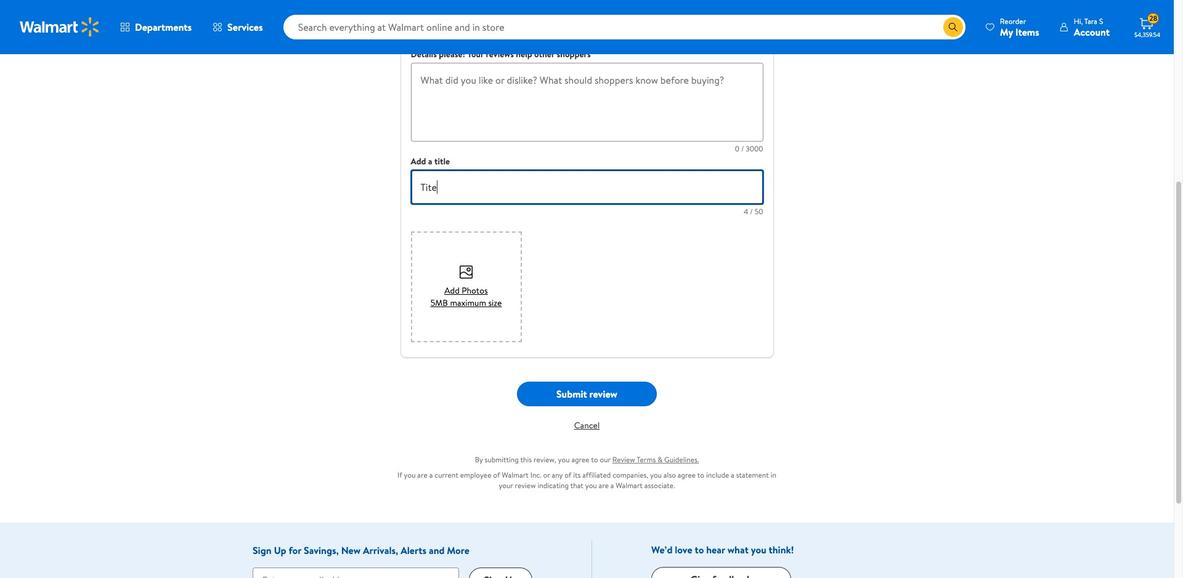 Task type: locate. For each thing, give the bounding box(es) containing it.
statement
[[737, 470, 769, 481]]

0 / 3000
[[735, 144, 764, 154]]

walmart down this at the bottom left of the page
[[502, 470, 529, 481]]

agree down guidelines.
[[678, 470, 696, 481]]

1 horizontal spatial of
[[565, 470, 572, 481]]

Your nickname text field
[[411, 0, 764, 20]]

1 horizontal spatial /
[[751, 207, 753, 217]]

a right include
[[731, 470, 735, 481]]

associate.
[[645, 481, 676, 491]]

of left its
[[565, 470, 572, 481]]

hi, tara s account
[[1075, 16, 1110, 39]]

employee
[[460, 470, 492, 481]]

walmart down review
[[616, 481, 643, 491]]

add
[[411, 155, 426, 168], [445, 285, 460, 297]]

to
[[592, 455, 598, 466], [698, 470, 705, 481], [695, 544, 704, 557]]

0 vertical spatial review
[[590, 388, 618, 401]]

1 vertical spatial review
[[515, 481, 536, 491]]

you right what
[[751, 544, 767, 557]]

our
[[600, 455, 611, 466]]

agree up its
[[572, 455, 590, 466]]

companies,
[[613, 470, 649, 481]]

a
[[428, 155, 433, 168], [430, 470, 433, 481], [731, 470, 735, 481], [611, 481, 614, 491]]

you right 'that'
[[586, 481, 597, 491]]

0 horizontal spatial /
[[742, 144, 744, 154]]

up
[[274, 545, 286, 558]]

are
[[418, 470, 428, 481], [599, 481, 609, 491]]

of
[[493, 470, 500, 481], [565, 470, 572, 481]]

1 vertical spatial to
[[698, 470, 705, 481]]

love
[[675, 544, 693, 557]]

0 vertical spatial add
[[411, 155, 426, 168]]

or
[[544, 470, 550, 481]]

add photos 5mb maximum size
[[431, 285, 502, 310]]

add left photos
[[445, 285, 460, 297]]

add a title
[[411, 155, 450, 168]]

/ for details please! your reviews help other shoppers
[[742, 144, 744, 154]]

$4,359.54
[[1135, 30, 1161, 39]]

1 vertical spatial add
[[445, 285, 460, 297]]

1 horizontal spatial add
[[445, 285, 460, 297]]

its
[[574, 470, 581, 481]]

items
[[1016, 25, 1040, 39]]

1 vertical spatial /
[[751, 207, 753, 217]]

add inside add photos 5mb maximum size
[[445, 285, 460, 297]]

please!
[[439, 48, 465, 60]]

1 horizontal spatial agree
[[678, 470, 696, 481]]

shoppers
[[557, 48, 591, 60]]

/ right 4
[[751, 207, 753, 217]]

if
[[398, 470, 402, 481]]

1 horizontal spatial review
[[590, 388, 618, 401]]

0 horizontal spatial walmart
[[502, 470, 529, 481]]

are right if
[[418, 470, 428, 481]]

0 vertical spatial /
[[742, 144, 744, 154]]

what
[[728, 544, 749, 557]]

tara
[[1085, 16, 1098, 26]]

review right your
[[515, 481, 536, 491]]

agree
[[572, 455, 590, 466], [678, 470, 696, 481]]

services
[[228, 20, 263, 34]]

help
[[516, 48, 533, 60]]

are down the our
[[599, 481, 609, 491]]

departments
[[135, 20, 192, 34]]

/ right 0
[[742, 144, 744, 154]]

indicating
[[538, 481, 569, 491]]

size
[[489, 297, 502, 310]]

a left current on the bottom
[[430, 470, 433, 481]]

5mb
[[431, 297, 448, 310]]

review
[[590, 388, 618, 401], [515, 481, 536, 491]]

that
[[571, 481, 584, 491]]

also
[[664, 470, 676, 481]]

details please! your reviews help other shoppers
[[411, 48, 591, 60]]

you up any
[[558, 455, 570, 466]]

50
[[755, 207, 764, 217]]

photos
[[462, 285, 488, 297]]

Search search field
[[283, 15, 966, 39]]

0 horizontal spatial agree
[[572, 455, 590, 466]]

submit review button
[[517, 382, 657, 407]]

to left the our
[[592, 455, 598, 466]]

0 vertical spatial agree
[[572, 455, 590, 466]]

walmart
[[502, 470, 529, 481], [616, 481, 643, 491]]

of down submitting
[[493, 470, 500, 481]]

cancel link
[[574, 420, 600, 432]]

search icon image
[[949, 22, 959, 32]]

you
[[558, 455, 570, 466], [404, 470, 416, 481], [651, 470, 662, 481], [586, 481, 597, 491], [751, 544, 767, 557]]

0 horizontal spatial add
[[411, 155, 426, 168]]

walmart image
[[20, 17, 100, 37]]

this
[[521, 455, 532, 466]]

other
[[535, 48, 555, 60]]

0 horizontal spatial review
[[515, 481, 536, 491]]

your
[[467, 48, 484, 60]]

review right submit
[[590, 388, 618, 401]]

to left include
[[698, 470, 705, 481]]

/
[[742, 144, 744, 154], [751, 207, 753, 217]]

to right love
[[695, 544, 704, 557]]

0 horizontal spatial of
[[493, 470, 500, 481]]

add left title
[[411, 155, 426, 168]]

think!
[[769, 544, 794, 557]]

sign up for savings, new arrivals, alerts and more
[[253, 545, 470, 558]]

1 vertical spatial agree
[[678, 470, 696, 481]]

1 of from the left
[[493, 470, 500, 481]]

&
[[658, 455, 663, 466]]

0 vertical spatial to
[[592, 455, 598, 466]]



Task type: describe. For each thing, give the bounding box(es) containing it.
savings,
[[304, 545, 339, 558]]

submit
[[557, 388, 587, 401]]

hi,
[[1075, 16, 1084, 26]]

cancel
[[574, 420, 600, 432]]

3000
[[746, 144, 764, 154]]

2 vertical spatial to
[[695, 544, 704, 557]]

and
[[429, 545, 445, 558]]

review,
[[534, 455, 557, 466]]

your
[[499, 481, 513, 491]]

for
[[289, 545, 302, 558]]

a down the our
[[611, 481, 614, 491]]

review inside by submitting this review, you agree to our review terms & guidelines. if you are a current employee of walmart inc. or any of its affiliated companies, you also agree to include a statement in your review indicating that you are a walmart associate.
[[515, 481, 536, 491]]

current
[[435, 470, 459, 481]]

reorder my items
[[1001, 16, 1040, 39]]

we'd love to hear what you think!
[[652, 544, 794, 557]]

inc.
[[531, 470, 542, 481]]

by
[[475, 455, 483, 466]]

0 horizontal spatial are
[[418, 470, 428, 481]]

review inside button
[[590, 388, 618, 401]]

account
[[1075, 25, 1110, 39]]

a left title
[[428, 155, 433, 168]]

reorder
[[1001, 16, 1027, 26]]

you right if
[[404, 470, 416, 481]]

submitting
[[485, 455, 519, 466]]

/ for add a title
[[751, 207, 753, 217]]

include
[[707, 470, 730, 481]]

maximum
[[450, 297, 487, 310]]

Details please! Your reviews help other shoppers text field
[[411, 63, 764, 142]]

28
[[1150, 13, 1158, 24]]

more
[[447, 545, 470, 558]]

1 horizontal spatial walmart
[[616, 481, 643, 491]]

we'd
[[652, 544, 673, 557]]

services button
[[202, 12, 274, 42]]

details
[[411, 48, 437, 60]]

departments button
[[110, 12, 202, 42]]

4
[[744, 207, 749, 217]]

title
[[435, 155, 450, 168]]

sign
[[253, 545, 272, 558]]

my
[[1001, 25, 1014, 39]]

review terms & guidelines. button
[[613, 455, 699, 466]]

add for a
[[411, 155, 426, 168]]

s
[[1100, 16, 1104, 26]]

reviews
[[486, 48, 514, 60]]

affiliated
[[583, 470, 611, 481]]

4 / 50
[[744, 207, 764, 217]]

any
[[552, 470, 563, 481]]

you left also
[[651, 470, 662, 481]]

by submitting this review, you agree to our review terms & guidelines. if you are a current employee of walmart inc. or any of its affiliated companies, you also agree to include a statement in your review indicating that you are a walmart associate.
[[398, 455, 777, 491]]

Enter your email address field
[[253, 569, 460, 579]]

hear
[[707, 544, 726, 557]]

submit review
[[557, 388, 618, 401]]

new
[[341, 545, 361, 558]]

1 horizontal spatial are
[[599, 481, 609, 491]]

review
[[613, 455, 636, 466]]

clear search field text image
[[929, 22, 939, 32]]

in
[[771, 470, 777, 481]]

alerts
[[401, 545, 427, 558]]

arrivals,
[[363, 545, 399, 558]]

2 of from the left
[[565, 470, 572, 481]]

guidelines.
[[665, 455, 699, 466]]

add for photos
[[445, 285, 460, 297]]

0
[[735, 144, 740, 154]]

terms
[[637, 455, 656, 466]]

Walmart Site-Wide search field
[[283, 15, 966, 39]]

Add a title text field
[[411, 170, 764, 205]]



Task type: vqa. For each thing, say whether or not it's contained in the screenshot.
the bottommost review
yes



